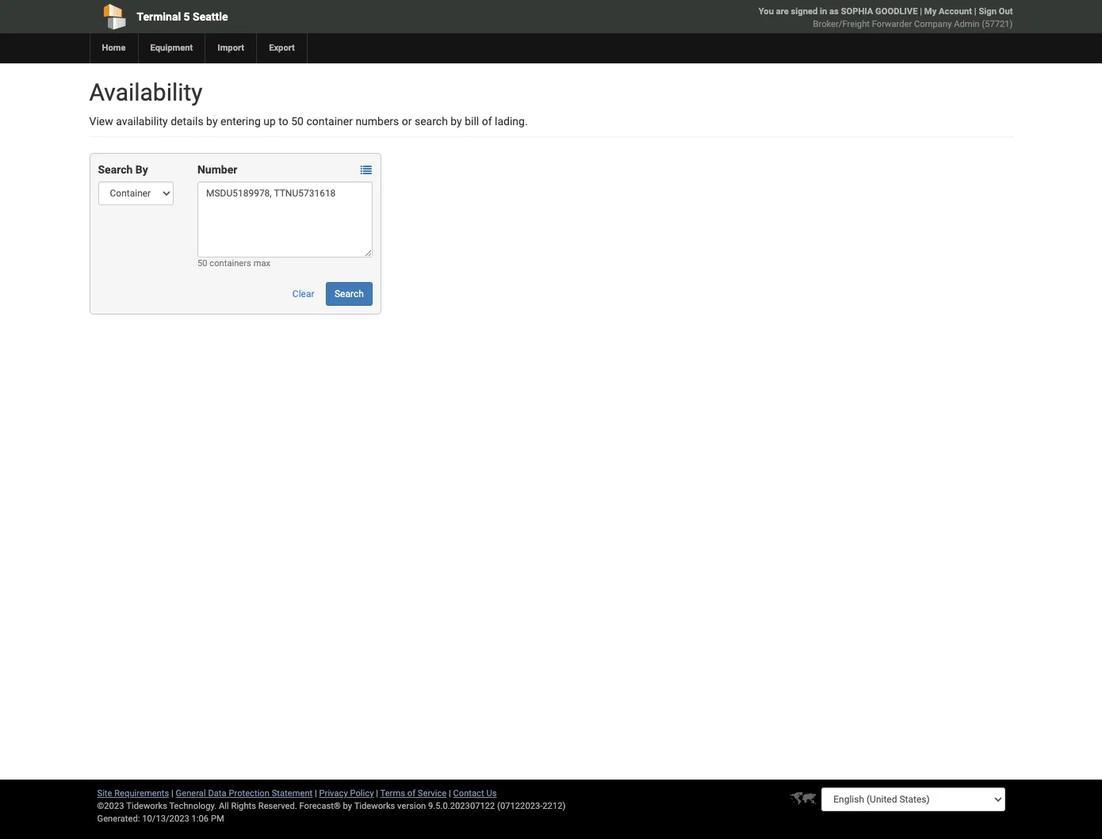 Task type: describe. For each thing, give the bounding box(es) containing it.
(07122023-
[[497, 802, 543, 812]]

9.5.0.202307122
[[428, 802, 495, 812]]

all
[[219, 802, 229, 812]]

sign out link
[[979, 6, 1013, 17]]

general data protection statement link
[[176, 789, 313, 799]]

you are signed in as sophia goodlive | my account | sign out broker/freight forwarder company admin (57721)
[[759, 6, 1013, 29]]

to
[[279, 115, 288, 128]]

equipment
[[150, 43, 193, 53]]

export link
[[256, 33, 307, 63]]

statement
[[272, 789, 313, 799]]

lading.
[[495, 115, 528, 128]]

account
[[939, 6, 972, 17]]

signed
[[791, 6, 818, 17]]

home
[[102, 43, 126, 53]]

terminal 5 seattle link
[[89, 0, 460, 33]]

availability
[[89, 79, 203, 106]]

company
[[914, 19, 952, 29]]

privacy policy link
[[319, 789, 374, 799]]

2212)
[[543, 802, 566, 812]]

sign
[[979, 6, 997, 17]]

forwarder
[[872, 19, 912, 29]]

broker/freight
[[813, 19, 870, 29]]

| left general
[[171, 789, 174, 799]]

show list image
[[361, 165, 372, 176]]

service
[[418, 789, 447, 799]]

| up tideworks at the bottom of page
[[376, 789, 378, 799]]

5
[[184, 10, 190, 23]]

contact us link
[[453, 789, 497, 799]]

availability
[[116, 115, 168, 128]]

entering
[[220, 115, 261, 128]]

terms
[[380, 789, 405, 799]]

you
[[759, 6, 774, 17]]

terms of service link
[[380, 789, 447, 799]]

are
[[776, 6, 789, 17]]

site requirements link
[[97, 789, 169, 799]]

max
[[253, 259, 271, 269]]

home link
[[89, 33, 138, 63]]

container
[[306, 115, 353, 128]]

1:06
[[192, 814, 209, 825]]

reserved.
[[258, 802, 297, 812]]

site
[[97, 789, 112, 799]]

requirements
[[114, 789, 169, 799]]

search
[[415, 115, 448, 128]]

clear button
[[284, 282, 323, 306]]

general
[[176, 789, 206, 799]]

view
[[89, 115, 113, 128]]

version
[[397, 802, 426, 812]]



Task type: locate. For each thing, give the bounding box(es) containing it.
Number text field
[[197, 182, 373, 258]]

in
[[820, 6, 827, 17]]

or
[[402, 115, 412, 128]]

0 vertical spatial 50
[[291, 115, 304, 128]]

import link
[[205, 33, 256, 63]]

0 vertical spatial of
[[482, 115, 492, 128]]

as
[[830, 6, 839, 17]]

by inside the 'site requirements | general data protection statement | privacy policy | terms of service | contact us ©2023 tideworks technology. all rights reserved. forecast® by tideworks version 9.5.0.202307122 (07122023-2212) generated: 10/13/2023 1:06 pm'
[[343, 802, 352, 812]]

generated:
[[97, 814, 140, 825]]

of right bill
[[482, 115, 492, 128]]

us
[[486, 789, 497, 799]]

admin
[[954, 19, 980, 29]]

details
[[171, 115, 204, 128]]

search by
[[98, 163, 148, 176]]

1 vertical spatial of
[[407, 789, 416, 799]]

of inside the 'site requirements | general data protection statement | privacy policy | terms of service | contact us ©2023 tideworks technology. all rights reserved. forecast® by tideworks version 9.5.0.202307122 (07122023-2212) generated: 10/13/2023 1:06 pm'
[[407, 789, 416, 799]]

numbers
[[356, 115, 399, 128]]

search
[[98, 163, 133, 176], [335, 289, 364, 300]]

view availability details by entering up to 50 container numbers or search by bill of lading.
[[89, 115, 528, 128]]

| left the sign on the right of page
[[974, 6, 977, 17]]

1 horizontal spatial search
[[335, 289, 364, 300]]

search inside button
[[335, 289, 364, 300]]

policy
[[350, 789, 374, 799]]

up
[[264, 115, 276, 128]]

forecast®
[[299, 802, 341, 812]]

number
[[197, 163, 237, 176]]

search left by
[[98, 163, 133, 176]]

(57721)
[[982, 19, 1013, 29]]

0 horizontal spatial by
[[206, 115, 218, 128]]

pm
[[211, 814, 224, 825]]

by down the privacy policy link
[[343, 802, 352, 812]]

50
[[291, 115, 304, 128], [197, 259, 207, 269]]

1 horizontal spatial by
[[343, 802, 352, 812]]

by
[[135, 163, 148, 176]]

|
[[920, 6, 922, 17], [974, 6, 977, 17], [171, 789, 174, 799], [315, 789, 317, 799], [376, 789, 378, 799], [449, 789, 451, 799]]

terminal 5 seattle
[[137, 10, 228, 23]]

my
[[925, 6, 937, 17]]

©2023 tideworks
[[97, 802, 167, 812]]

terminal
[[137, 10, 181, 23]]

50 containers max
[[197, 259, 271, 269]]

rights
[[231, 802, 256, 812]]

export
[[269, 43, 295, 53]]

0 vertical spatial search
[[98, 163, 133, 176]]

equipment link
[[138, 33, 205, 63]]

0 horizontal spatial search
[[98, 163, 133, 176]]

1 horizontal spatial of
[[482, 115, 492, 128]]

contact
[[453, 789, 484, 799]]

by right details
[[206, 115, 218, 128]]

site requirements | general data protection statement | privacy policy | terms of service | contact us ©2023 tideworks technology. all rights reserved. forecast® by tideworks version 9.5.0.202307122 (07122023-2212) generated: 10/13/2023 1:06 pm
[[97, 789, 566, 825]]

10/13/2023
[[142, 814, 189, 825]]

| up "forecast®"
[[315, 789, 317, 799]]

of up the version
[[407, 789, 416, 799]]

2 horizontal spatial by
[[451, 115, 462, 128]]

of
[[482, 115, 492, 128], [407, 789, 416, 799]]

out
[[999, 6, 1013, 17]]

containers
[[210, 259, 251, 269]]

| up 9.5.0.202307122
[[449, 789, 451, 799]]

bill
[[465, 115, 479, 128]]

search right clear
[[335, 289, 364, 300]]

1 vertical spatial 50
[[197, 259, 207, 269]]

sophia
[[841, 6, 873, 17]]

data
[[208, 789, 227, 799]]

50 left containers
[[197, 259, 207, 269]]

1 vertical spatial search
[[335, 289, 364, 300]]

0 horizontal spatial of
[[407, 789, 416, 799]]

protection
[[229, 789, 270, 799]]

privacy
[[319, 789, 348, 799]]

my account link
[[925, 6, 972, 17]]

by left bill
[[451, 115, 462, 128]]

50 right to
[[291, 115, 304, 128]]

search button
[[326, 282, 373, 306]]

0 horizontal spatial 50
[[197, 259, 207, 269]]

seattle
[[193, 10, 228, 23]]

| left my
[[920, 6, 922, 17]]

technology.
[[169, 802, 217, 812]]

goodlive
[[876, 6, 918, 17]]

search for search by
[[98, 163, 133, 176]]

1 horizontal spatial 50
[[291, 115, 304, 128]]

import
[[218, 43, 244, 53]]

tideworks
[[354, 802, 395, 812]]

clear
[[292, 289, 314, 300]]

by
[[206, 115, 218, 128], [451, 115, 462, 128], [343, 802, 352, 812]]

search for search
[[335, 289, 364, 300]]



Task type: vqa. For each thing, say whether or not it's contained in the screenshot.
©2023 Tideworks
yes



